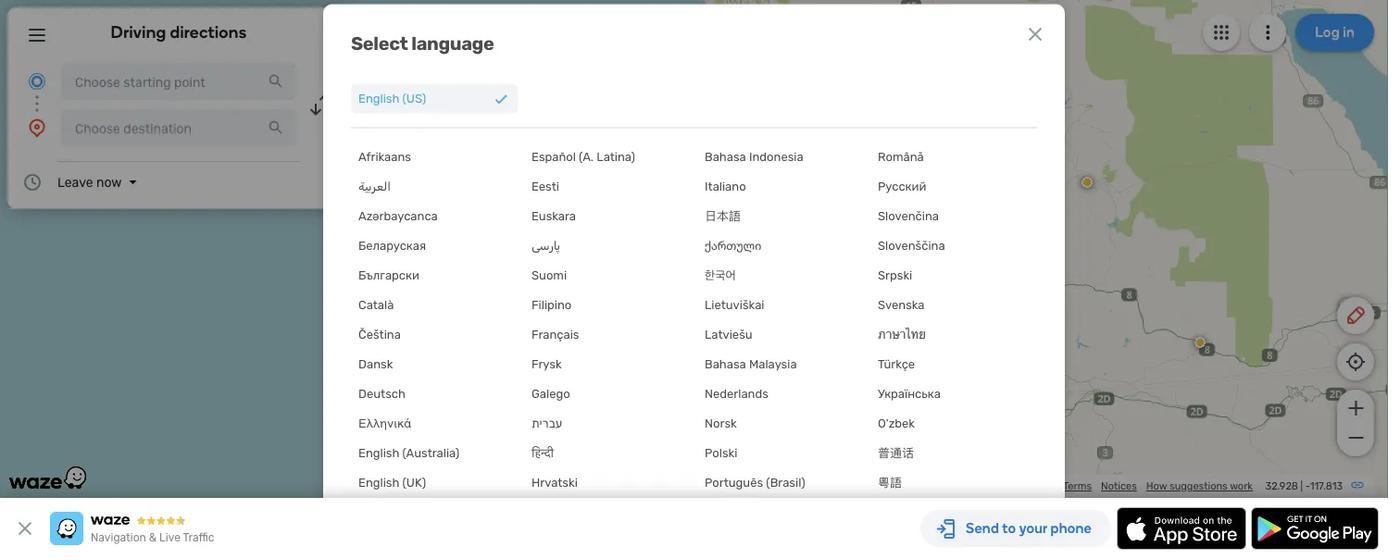 Task type: vqa. For each thing, say whether or not it's contained in the screenshot.
the work
yes



Task type: describe. For each thing, give the bounding box(es) containing it.
leave now
[[57, 175, 122, 190]]

한국어 link
[[697, 261, 864, 290]]

eesti
[[532, 179, 559, 194]]

bahasa malaysia
[[705, 357, 797, 371]]

nederlands
[[705, 387, 769, 401]]

euskara
[[532, 209, 576, 223]]

русский link
[[871, 172, 1037, 201]]

slovenčina
[[878, 209, 939, 223]]

terms link
[[1063, 480, 1092, 493]]

frysk
[[532, 357, 562, 371]]

current location image
[[26, 70, 48, 93]]

ελληνικά link
[[351, 409, 518, 439]]

waze
[[867, 480, 892, 493]]

ภาษาไทย link
[[871, 320, 1037, 350]]

普通话
[[878, 446, 914, 460]]

english for english (us)
[[358, 91, 400, 106]]

leave
[[57, 175, 93, 190]]

беларуская
[[358, 238, 426, 253]]

link image
[[1350, 478, 1365, 493]]

english (australia)
[[358, 446, 460, 460]]

français link
[[524, 320, 691, 350]]

frysk link
[[524, 350, 691, 379]]

clock image
[[21, 171, 44, 194]]

o'zbek link
[[871, 409, 1037, 439]]

about waze link
[[836, 480, 892, 493]]

français
[[532, 327, 579, 342]]

live
[[159, 532, 180, 545]]

&
[[149, 532, 157, 545]]

(brasil)
[[766, 476, 805, 490]]

|
[[1301, 480, 1303, 493]]

afrikaans link
[[351, 142, 518, 172]]

32.928
[[1266, 480, 1298, 493]]

suomi
[[532, 268, 567, 282]]

italiano
[[705, 179, 746, 194]]

español
[[532, 150, 576, 164]]

deutsch link
[[351, 379, 518, 409]]

language
[[412, 33, 494, 55]]

location image
[[26, 117, 48, 139]]

how
[[1146, 480, 1167, 493]]

32.928 | -117.813
[[1266, 480, 1343, 493]]

العربية
[[358, 179, 391, 194]]

українська link
[[871, 379, 1037, 409]]

galego link
[[524, 379, 691, 409]]

polski link
[[697, 439, 864, 468]]

беларуская link
[[351, 231, 518, 261]]

deutsch
[[358, 387, 406, 401]]

lietuviškai
[[705, 298, 765, 312]]

zoom in image
[[1344, 397, 1368, 420]]

indonesia
[[749, 150, 804, 164]]

български
[[358, 268, 419, 282]]

now
[[96, 175, 122, 190]]

dansk link
[[351, 350, 518, 379]]

italiano link
[[697, 172, 864, 201]]

srpski link
[[871, 261, 1037, 290]]

filipino link
[[524, 290, 691, 320]]

svenska
[[878, 298, 925, 312]]

driving directions
[[111, 22, 247, 42]]

english (us) link
[[351, 84, 518, 113]]

čeština link
[[351, 320, 518, 350]]

español (a. latina)
[[532, 150, 635, 164]]

한국어
[[705, 268, 736, 282]]

partners link
[[966, 480, 1006, 493]]

українська
[[878, 387, 941, 401]]

हिन्दी
[[532, 446, 554, 460]]

english (us)
[[358, 91, 426, 106]]

directions
[[170, 22, 247, 42]]

dansk
[[358, 357, 393, 371]]

slovenščina
[[878, 238, 945, 253]]

about waze community partners support terms notices how suggestions work
[[836, 480, 1253, 493]]

select language
[[351, 33, 494, 55]]



Task type: locate. For each thing, give the bounding box(es) containing it.
2 english from the top
[[358, 446, 400, 460]]

español (a. latina) link
[[524, 142, 691, 172]]

bahasa
[[705, 150, 746, 164], [705, 357, 746, 371]]

čeština
[[358, 327, 401, 342]]

bahasa indonesia link
[[697, 142, 864, 172]]

русский
[[878, 179, 927, 194]]

partners
[[966, 480, 1006, 493]]

afrikaans
[[358, 150, 411, 164]]

o'zbek
[[878, 416, 915, 431]]

bahasa indonesia
[[705, 150, 804, 164]]

português (brasil)
[[705, 476, 805, 490]]

english (uk)
[[358, 476, 426, 490]]

粵語 link
[[871, 468, 1037, 498]]

català link
[[351, 290, 518, 320]]

bahasa malaysia link
[[697, 350, 864, 379]]

zoom out image
[[1344, 427, 1368, 449]]

Choose destination text field
[[61, 109, 296, 146]]

euskara link
[[524, 201, 691, 231]]

hrvatski
[[532, 476, 578, 490]]

english left (us)
[[358, 91, 400, 106]]

galego
[[532, 387, 570, 401]]

română
[[878, 150, 924, 164]]

latviešu link
[[697, 320, 864, 350]]

navigation
[[91, 532, 146, 545]]

english down ελληνικά at the left bottom
[[358, 446, 400, 460]]

ქართული
[[705, 238, 761, 253]]

Choose starting point text field
[[61, 63, 296, 100]]

support link
[[1016, 480, 1054, 493]]

english for english (australia)
[[358, 446, 400, 460]]

navigation & live traffic
[[91, 532, 214, 545]]

1 vertical spatial bahasa
[[705, 357, 746, 371]]

how suggestions work link
[[1146, 480, 1253, 493]]

checkmark image
[[492, 89, 510, 108]]

norsk
[[705, 416, 737, 431]]

driving
[[111, 22, 166, 42]]

پارسی
[[532, 238, 560, 253]]

notices
[[1101, 480, 1137, 493]]

0 vertical spatial english
[[358, 91, 400, 106]]

117.813
[[1310, 480, 1343, 493]]

pencil image
[[1345, 305, 1367, 327]]

community link
[[901, 480, 956, 493]]

bahasa for bahasa indonesia
[[705, 150, 746, 164]]

bahasa up italiano
[[705, 150, 746, 164]]

english for english (uk)
[[358, 476, 400, 490]]

português
[[705, 476, 763, 490]]

1 bahasa from the top
[[705, 150, 746, 164]]

ქართული link
[[697, 231, 864, 261]]

terms
[[1063, 480, 1092, 493]]

english
[[358, 91, 400, 106], [358, 446, 400, 460], [358, 476, 400, 490]]

български link
[[351, 261, 518, 290]]

latviešu
[[705, 327, 753, 342]]

english (australia) link
[[351, 439, 518, 468]]

türkçe link
[[871, 350, 1037, 379]]

azərbaycanca link
[[351, 201, 518, 231]]

3 english from the top
[[358, 476, 400, 490]]

bahasa down latviešu
[[705, 357, 746, 371]]

粵語
[[878, 476, 902, 490]]

日本語
[[705, 209, 741, 223]]

notices link
[[1101, 480, 1137, 493]]

2 vertical spatial english
[[358, 476, 400, 490]]

slovenščina link
[[871, 231, 1037, 261]]

普通话 link
[[871, 439, 1037, 468]]

about
[[836, 480, 865, 493]]

2 bahasa from the top
[[705, 357, 746, 371]]

català
[[358, 298, 394, 312]]

suomi link
[[524, 261, 691, 290]]

work
[[1230, 480, 1253, 493]]

azərbaycanca
[[358, 209, 438, 223]]

עברית‎
[[532, 416, 562, 431]]

support
[[1016, 480, 1054, 493]]

پارسی link
[[524, 231, 691, 261]]

ภาษาไทย
[[878, 327, 926, 342]]

english left (uk)
[[358, 476, 400, 490]]

svenska link
[[871, 290, 1037, 320]]

hrvatski link
[[524, 468, 691, 498]]

x image
[[14, 518, 36, 540]]

eesti link
[[524, 172, 691, 201]]

1 english from the top
[[358, 91, 400, 106]]

filipino
[[532, 298, 572, 312]]

malaysia
[[749, 357, 797, 371]]

हिन्दी link
[[524, 439, 691, 468]]

română link
[[871, 142, 1037, 172]]

x image
[[1024, 23, 1047, 45]]

1 vertical spatial english
[[358, 446, 400, 460]]

português (brasil) link
[[697, 468, 864, 498]]

-
[[1306, 480, 1310, 493]]

עברית‎ link
[[524, 409, 691, 439]]

0 vertical spatial bahasa
[[705, 150, 746, 164]]

(a.
[[579, 150, 594, 164]]

lietuviškai link
[[697, 290, 864, 320]]

日本語 link
[[697, 201, 864, 231]]

suggestions
[[1170, 480, 1228, 493]]

bahasa for bahasa malaysia
[[705, 357, 746, 371]]

(uk)
[[402, 476, 426, 490]]

nederlands link
[[697, 379, 864, 409]]



